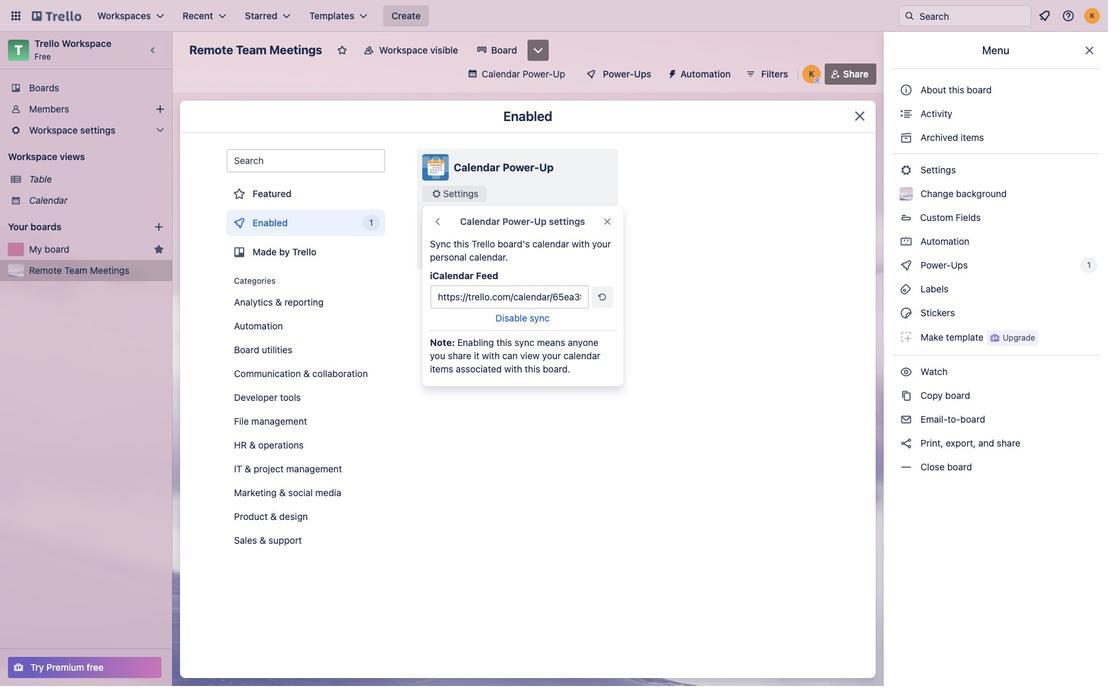Task type: describe. For each thing, give the bounding box(es) containing it.
calendar.
[[469, 252, 508, 263]]

copy board link
[[892, 385, 1101, 407]]

0 vertical spatial calendar power-up
[[482, 68, 566, 79]]

labels link
[[892, 279, 1101, 300]]

sm image for activity
[[900, 107, 913, 121]]

star or unstar board image
[[337, 45, 348, 56]]

0 vertical spatial management
[[251, 416, 307, 427]]

made by trello
[[253, 246, 317, 258]]

items inside enabling this sync means anyone you share it with can view your calendar items associated with this board.
[[430, 364, 453, 375]]

about
[[921, 84, 947, 95]]

this for sync
[[454, 238, 469, 250]]

sm image for email-to-board
[[900, 413, 913, 427]]

+
[[487, 251, 492, 261]]

with inside the sync this trello board's calendar with your personal calendar.
[[572, 238, 590, 250]]

free
[[87, 662, 104, 674]]

board's
[[498, 238, 530, 250]]

2 vertical spatial with
[[505, 364, 522, 375]]

by
[[279, 246, 290, 258]]

calendar power-up settings
[[460, 216, 585, 227]]

calendar inside the sync this trello board's calendar with your personal calendar.
[[533, 238, 570, 250]]

sm image for archived items
[[900, 131, 913, 144]]

workspace visible button
[[356, 40, 466, 61]]

table
[[29, 174, 52, 185]]

calendar down board link
[[482, 68, 520, 79]]

ups inside power-ups button
[[634, 68, 652, 79]]

0 vertical spatial settings link
[[892, 160, 1101, 181]]

recent button
[[175, 5, 234, 26]]

cards
[[488, 207, 512, 219]]

communication & collaboration link
[[226, 364, 385, 385]]

sales & support
[[234, 535, 302, 546]]

archived items
[[919, 132, 985, 143]]

can
[[503, 350, 518, 362]]

t link
[[8, 40, 29, 61]]

settings for settings link to the top
[[919, 164, 956, 176]]

1 vertical spatial ups
[[951, 260, 968, 271]]

project
[[254, 464, 284, 475]]

boards
[[31, 221, 61, 232]]

about this board
[[921, 84, 992, 95]]

my board link
[[29, 243, 148, 256]]

board for board
[[492, 44, 517, 56]]

categories
[[234, 276, 276, 286]]

views
[[60, 151, 85, 162]]

activity link
[[892, 103, 1101, 125]]

note:
[[430, 337, 455, 348]]

calendar up +
[[460, 216, 500, 227]]

recent
[[183, 10, 213, 21]]

watch link
[[892, 362, 1101, 383]]

calendar link
[[29, 194, 164, 207]]

sm image for print, export, and share
[[900, 437, 913, 450]]

email-
[[921, 414, 948, 425]]

board inside button
[[967, 84, 992, 95]]

1 vertical spatial team
[[64, 265, 87, 276]]

❤️
[[508, 251, 518, 261]]

& for communication
[[304, 368, 310, 379]]

workspaces
[[97, 10, 151, 21]]

workspace for workspace visible
[[379, 44, 428, 56]]

stickers
[[919, 307, 955, 319]]

it & project management
[[234, 464, 342, 475]]

0 vertical spatial automation link
[[892, 231, 1101, 252]]

sales
[[234, 535, 257, 546]]

trello inside made by trello link
[[292, 246, 317, 258]]

share inside print, export, and share link
[[997, 438, 1021, 449]]

print,
[[921, 438, 944, 449]]

try premium free
[[30, 662, 104, 674]]

in
[[515, 207, 522, 219]]

this down view
[[525, 364, 541, 375]]

hr
[[234, 440, 247, 451]]

visible
[[430, 44, 458, 56]]

sm image for close board
[[900, 461, 913, 474]]

starred button
[[237, 5, 299, 26]]

copy board
[[919, 390, 971, 401]]

open information menu image
[[1062, 9, 1076, 23]]

sm image for power-ups
[[900, 259, 913, 272]]

power-ups inside power-ups button
[[603, 68, 652, 79]]

trello workspace link
[[34, 38, 112, 49]]

free
[[34, 52, 51, 62]]

file
[[234, 416, 249, 427]]

trello workspace free
[[34, 38, 112, 62]]

make template
[[919, 332, 984, 343]]

workspace inside trello workspace free
[[62, 38, 112, 49]]

workspace for workspace views
[[8, 151, 57, 162]]

board for close board
[[948, 462, 973, 473]]

marketing & social media link
[[226, 483, 385, 504]]

custom fields
[[921, 212, 981, 223]]

11,000,000
[[446, 251, 487, 261]]

email-to-board link
[[892, 409, 1101, 430]]

product & design link
[[226, 507, 385, 528]]

items inside archived items link
[[961, 132, 985, 143]]

1 vertical spatial with
[[482, 350, 500, 362]]

& for product
[[270, 511, 277, 523]]

enabling this sync means anyone you share it with can view your calendar items associated with this board.
[[430, 337, 601, 375]]

remote team meetings inside text box
[[189, 43, 322, 57]]

kendallparks02 (kendallparks02) image
[[1085, 8, 1101, 24]]

search image
[[905, 11, 915, 21]]

workspace views
[[8, 151, 85, 162]]

and
[[979, 438, 995, 449]]

design
[[279, 511, 308, 523]]

customize views image
[[532, 44, 545, 57]]

disable
[[496, 313, 527, 324]]

workspace settings
[[29, 125, 116, 136]]

Search text field
[[226, 149, 385, 173]]

copy
[[921, 390, 943, 401]]

remote team meetings link
[[29, 264, 164, 277]]

it
[[234, 464, 242, 475]]

enabling
[[458, 337, 494, 348]]

sm image for labels
[[900, 283, 913, 296]]

close
[[921, 462, 945, 473]]

make
[[921, 332, 944, 343]]

hr & operations
[[234, 440, 304, 451]]

calendar up cards
[[454, 162, 500, 174]]

templates
[[309, 10, 355, 21]]

2 horizontal spatial automation
[[919, 236, 970, 247]]

upgrade
[[1003, 333, 1036, 343]]

0 horizontal spatial automation link
[[226, 316, 385, 337]]

your inside the sync this trello board's calendar with your personal calendar.
[[592, 238, 611, 250]]

sync
[[430, 238, 451, 250]]

product
[[234, 511, 268, 523]]

add board image
[[154, 222, 164, 232]]

this for about
[[949, 84, 965, 95]]

board for my board
[[45, 244, 69, 255]]

boards link
[[0, 77, 172, 99]]

1 for power-ups
[[1088, 260, 1091, 270]]

workspace navigation collapse icon image
[[144, 41, 163, 60]]

trello left cards
[[463, 207, 486, 219]]

view
[[521, 350, 540, 362]]

❤️ staff pick
[[508, 251, 556, 261]]

Board name text field
[[183, 40, 329, 61]]

analytics
[[234, 297, 273, 308]]

this for enabling
[[497, 337, 512, 348]]

analytics & reporting
[[234, 297, 324, 308]]

Search field
[[915, 6, 1031, 26]]

remote inside remote team meetings text box
[[189, 43, 233, 57]]

share
[[844, 68, 869, 79]]



Task type: vqa. For each thing, say whether or not it's contained in the screenshot.
"Trello Workspace" link
yes



Task type: locate. For each thing, give the bounding box(es) containing it.
0 horizontal spatial board
[[234, 344, 259, 356]]

filters
[[762, 68, 789, 79]]

0 vertical spatial team
[[236, 43, 267, 57]]

meetings down "my board" link
[[90, 265, 129, 276]]

& right "analytics" on the top left of page
[[276, 297, 282, 308]]

1 vertical spatial items
[[430, 364, 453, 375]]

items right archived
[[961, 132, 985, 143]]

trello inside the sync this trello board's calendar with your personal calendar.
[[472, 238, 495, 250]]

sm image
[[662, 64, 681, 82], [900, 131, 913, 144], [900, 164, 913, 177], [900, 259, 913, 272], [900, 283, 913, 296], [596, 291, 609, 304], [900, 307, 913, 320], [900, 330, 913, 344], [900, 366, 913, 379], [900, 389, 913, 403], [900, 413, 913, 427]]

1 horizontal spatial team
[[236, 43, 267, 57]]

sm image for settings
[[430, 187, 443, 201]]

upgrade button
[[987, 330, 1038, 346]]

0 vertical spatial calendar
[[532, 207, 569, 219]]

meetings inside text box
[[270, 43, 322, 57]]

0 horizontal spatial settings
[[443, 188, 479, 199]]

0 vertical spatial settings
[[80, 125, 116, 136]]

& right sales
[[260, 535, 266, 546]]

& right it
[[245, 464, 251, 475]]

enabled down featured in the top of the page
[[253, 217, 288, 228]]

up right a
[[534, 216, 547, 227]]

support
[[269, 535, 302, 546]]

1 vertical spatial calendar
[[533, 238, 570, 250]]

calendar down anyone
[[564, 350, 601, 362]]

workspace down create button
[[379, 44, 428, 56]]

media
[[315, 487, 341, 499]]

0 vertical spatial remote
[[189, 43, 233, 57]]

sm image inside close board link
[[900, 461, 913, 474]]

1 vertical spatial management
[[286, 464, 342, 475]]

made by trello link
[[226, 239, 385, 266]]

management
[[251, 416, 307, 427], [286, 464, 342, 475]]

your
[[592, 238, 611, 250], [542, 350, 561, 362]]

0 vertical spatial board
[[492, 44, 517, 56]]

0 vertical spatial with
[[572, 238, 590, 250]]

0 vertical spatial remote team meetings
[[189, 43, 322, 57]]

0 horizontal spatial remote
[[29, 265, 62, 276]]

& for hr
[[249, 440, 256, 451]]

1 horizontal spatial items
[[961, 132, 985, 143]]

to-
[[948, 414, 961, 425]]

1 vertical spatial remote
[[29, 265, 62, 276]]

change background link
[[892, 183, 1101, 205]]

settings link
[[892, 160, 1101, 181], [422, 186, 487, 202]]

board down export,
[[948, 462, 973, 473]]

sm image inside email-to-board link
[[900, 413, 913, 427]]

trello right by
[[292, 246, 317, 258]]

1 horizontal spatial share
[[997, 438, 1021, 449]]

settings inside popup button
[[80, 125, 116, 136]]

share button
[[825, 64, 877, 85]]

2 vertical spatial up
[[534, 216, 547, 227]]

boards
[[29, 82, 59, 93]]

1 vertical spatial settings
[[443, 188, 479, 199]]

1 horizontal spatial with
[[505, 364, 522, 375]]

workspace for workspace settings
[[29, 125, 78, 136]]

1 vertical spatial automation
[[919, 236, 970, 247]]

team inside text box
[[236, 43, 267, 57]]

visualize trello cards in a calendar view.
[[422, 207, 593, 219]]

up down primary element
[[553, 68, 566, 79]]

your down view.
[[592, 238, 611, 250]]

1 vertical spatial up
[[539, 162, 554, 174]]

& left the social
[[279, 487, 286, 499]]

it
[[474, 350, 480, 362]]

icalendar
[[430, 270, 474, 281]]

0 horizontal spatial your
[[542, 350, 561, 362]]

featured
[[253, 188, 292, 199]]

board utilities
[[234, 344, 293, 356]]

change background
[[919, 188, 1007, 199]]

members
[[29, 103, 69, 115]]

0 vertical spatial up
[[553, 68, 566, 79]]

file management link
[[226, 411, 385, 432]]

1 vertical spatial calendar power-up
[[454, 162, 554, 174]]

0 horizontal spatial 1
[[370, 218, 373, 228]]

sync this trello board's calendar with your personal calendar.
[[430, 238, 611, 263]]

kendallparks02 (kendallparks02) image
[[803, 65, 821, 83]]

sync up view
[[515, 337, 535, 348]]

anyone
[[568, 337, 599, 348]]

1 vertical spatial enabled
[[253, 217, 288, 228]]

remote down recent popup button
[[189, 43, 233, 57]]

1 horizontal spatial remote team meetings
[[189, 43, 322, 57]]

& down board utilities link at left
[[304, 368, 310, 379]]

automation
[[681, 68, 731, 79], [919, 236, 970, 247], [234, 321, 283, 332]]

2 horizontal spatial with
[[572, 238, 590, 250]]

items
[[961, 132, 985, 143], [430, 364, 453, 375]]

visualize
[[422, 207, 460, 219]]

operations
[[258, 440, 304, 451]]

calendar power-up up cards
[[454, 162, 554, 174]]

email-to-board
[[919, 414, 986, 425]]

custom fields button
[[892, 207, 1101, 228]]

workspace down back to home image
[[62, 38, 112, 49]]

2 vertical spatial calendar
[[564, 350, 601, 362]]

workspace inside workspace settings popup button
[[29, 125, 78, 136]]

custom
[[921, 212, 954, 223]]

archived items link
[[892, 127, 1101, 148]]

this right about
[[949, 84, 965, 95]]

board for copy board
[[946, 390, 971, 401]]

trello up free
[[34, 38, 59, 49]]

board.
[[543, 364, 571, 375]]

back to home image
[[32, 5, 81, 26]]

remote
[[189, 43, 233, 57], [29, 265, 62, 276]]

sync inside enabling this sync means anyone you share it with can view your calendar items associated with this board.
[[515, 337, 535, 348]]

share inside enabling this sync means anyone you share it with can view your calendar items associated with this board.
[[448, 350, 472, 362]]

personal
[[430, 252, 467, 263]]

calendar right a
[[532, 207, 569, 219]]

0 horizontal spatial share
[[448, 350, 472, 362]]

workspace
[[62, 38, 112, 49], [379, 44, 428, 56], [29, 125, 78, 136], [8, 151, 57, 162]]

change
[[921, 188, 954, 199]]

0 vertical spatial share
[[448, 350, 472, 362]]

1 vertical spatial your
[[542, 350, 561, 362]]

& left design on the bottom of page
[[270, 511, 277, 523]]

board up calendar power-up link
[[492, 44, 517, 56]]

0 vertical spatial ups
[[634, 68, 652, 79]]

export,
[[946, 438, 976, 449]]

0 vertical spatial enabled
[[504, 109, 553, 124]]

0 vertical spatial meetings
[[270, 43, 322, 57]]

disable sync
[[496, 313, 550, 324]]

a
[[525, 207, 530, 219]]

1 vertical spatial settings link
[[422, 186, 487, 202]]

1 vertical spatial power-ups
[[919, 260, 971, 271]]

sm image inside activity link
[[900, 107, 913, 121]]

my
[[29, 244, 42, 255]]

sm image for settings
[[900, 164, 913, 177]]

power-ups
[[603, 68, 652, 79], [919, 260, 971, 271]]

management up operations
[[251, 416, 307, 427]]

sm image inside stickers link
[[900, 307, 913, 320]]

up up calendar power-up settings
[[539, 162, 554, 174]]

0 notifications image
[[1037, 8, 1053, 24]]

automation link
[[892, 231, 1101, 252], [226, 316, 385, 337]]

calendar down table
[[29, 195, 68, 206]]

automation up board utilities on the bottom of the page
[[234, 321, 283, 332]]

sm image inside 'automation' button
[[662, 64, 681, 82]]

starred icon image
[[154, 244, 164, 255]]

workspace down members
[[29, 125, 78, 136]]

share left it
[[448, 350, 472, 362]]

up inside calendar power-up link
[[553, 68, 566, 79]]

1 horizontal spatial board
[[492, 44, 517, 56]]

sm image inside settings link
[[900, 164, 913, 177]]

up
[[553, 68, 566, 79], [539, 162, 554, 174], [534, 216, 547, 227]]

11,000,000 +
[[446, 251, 492, 261]]

this
[[949, 84, 965, 95], [454, 238, 469, 250], [497, 337, 512, 348], [525, 364, 541, 375]]

1 for enabled
[[370, 218, 373, 228]]

members link
[[0, 99, 172, 120]]

ups up labels link
[[951, 260, 968, 271]]

0 vertical spatial your
[[592, 238, 611, 250]]

remote team meetings down starred
[[189, 43, 322, 57]]

0 horizontal spatial enabled
[[253, 217, 288, 228]]

1 vertical spatial 1
[[1088, 260, 1091, 270]]

with down can
[[505, 364, 522, 375]]

None text field
[[430, 285, 589, 309]]

watch
[[919, 366, 951, 378]]

this inside about this board button
[[949, 84, 965, 95]]

0 vertical spatial power-ups
[[603, 68, 652, 79]]

1 vertical spatial remote team meetings
[[29, 265, 129, 276]]

automation link down custom fields button
[[892, 231, 1101, 252]]

0 vertical spatial 1
[[370, 218, 373, 228]]

menu
[[983, 44, 1010, 56]]

calendar up pick
[[533, 238, 570, 250]]

1 vertical spatial settings
[[549, 216, 585, 227]]

sm image
[[900, 107, 913, 121], [430, 187, 443, 201], [900, 235, 913, 248], [900, 437, 913, 450], [900, 461, 913, 474]]

workspace inside workspace visible button
[[379, 44, 428, 56]]

1 horizontal spatial remote
[[189, 43, 233, 57]]

& for sales
[[260, 535, 266, 546]]

create
[[392, 10, 421, 21]]

associated
[[456, 364, 502, 375]]

management down hr & operations link
[[286, 464, 342, 475]]

remote team meetings down "my board" link
[[29, 265, 129, 276]]

your
[[8, 221, 28, 232]]

developer tools link
[[226, 387, 385, 409]]

ups left 'automation' button
[[634, 68, 652, 79]]

sm image for watch
[[900, 366, 913, 379]]

0 vertical spatial items
[[961, 132, 985, 143]]

board up activity link
[[967, 84, 992, 95]]

&
[[276, 297, 282, 308], [304, 368, 310, 379], [249, 440, 256, 451], [245, 464, 251, 475], [279, 487, 286, 499], [270, 511, 277, 523], [260, 535, 266, 546]]

1 vertical spatial board
[[234, 344, 259, 356]]

automation link down analytics & reporting "link"
[[226, 316, 385, 337]]

settings for bottommost settings link
[[443, 188, 479, 199]]

settings up visualize at the left top of page
[[443, 188, 479, 199]]

calendar inside enabling this sync means anyone you share it with can view your calendar items associated with this board.
[[564, 350, 601, 362]]

1 horizontal spatial settings link
[[892, 160, 1101, 181]]

template
[[947, 332, 984, 343]]

team down starred
[[236, 43, 267, 57]]

remote down my board
[[29, 265, 62, 276]]

1 horizontal spatial enabled
[[504, 109, 553, 124]]

sm image for copy board
[[900, 389, 913, 403]]

board up print, export, and share
[[961, 414, 986, 425]]

utilities
[[262, 344, 293, 356]]

feed
[[476, 270, 499, 281]]

1 horizontal spatial settings
[[919, 164, 956, 176]]

sm image inside labels link
[[900, 283, 913, 296]]

board
[[967, 84, 992, 95], [45, 244, 69, 255], [946, 390, 971, 401], [961, 414, 986, 425], [948, 462, 973, 473]]

with down view.
[[572, 238, 590, 250]]

0 horizontal spatial with
[[482, 350, 500, 362]]

0 horizontal spatial automation
[[234, 321, 283, 332]]

& for marketing
[[279, 487, 286, 499]]

& right hr
[[249, 440, 256, 451]]

file management
[[234, 416, 307, 427]]

tools
[[280, 392, 301, 403]]

you
[[430, 350, 446, 362]]

sm image inside archived items link
[[900, 131, 913, 144]]

1 horizontal spatial power-ups
[[919, 260, 971, 271]]

automation inside button
[[681, 68, 731, 79]]

workspace settings button
[[0, 120, 172, 141]]

board up to-
[[946, 390, 971, 401]]

power- inside calendar power-up link
[[523, 68, 553, 79]]

settings down members link at the top of page
[[80, 125, 116, 136]]

hr & operations link
[[226, 435, 385, 456]]

try
[[30, 662, 44, 674]]

enabled down calendar power-up link
[[504, 109, 553, 124]]

0 horizontal spatial ups
[[634, 68, 652, 79]]

board left 'utilities'
[[234, 344, 259, 356]]

0 horizontal spatial settings
[[80, 125, 116, 136]]

product & design
[[234, 511, 308, 523]]

0 vertical spatial settings
[[919, 164, 956, 176]]

power- inside power-ups button
[[603, 68, 634, 79]]

trello up +
[[472, 238, 495, 250]]

workspace up table
[[8, 151, 57, 162]]

automation left filters button
[[681, 68, 731, 79]]

templates button
[[302, 5, 376, 26]]

remote inside remote team meetings link
[[29, 265, 62, 276]]

1 horizontal spatial automation
[[681, 68, 731, 79]]

analytics & reporting link
[[226, 292, 385, 313]]

filters button
[[742, 64, 793, 85]]

sm image inside copy board link
[[900, 389, 913, 403]]

0 horizontal spatial items
[[430, 364, 453, 375]]

premium
[[46, 662, 84, 674]]

0 horizontal spatial meetings
[[90, 265, 129, 276]]

settings link up visualize at the left top of page
[[422, 186, 487, 202]]

meetings down 'starred' popup button
[[270, 43, 322, 57]]

items down you
[[430, 364, 453, 375]]

1 vertical spatial automation link
[[226, 316, 385, 337]]

trello inside trello workspace free
[[34, 38, 59, 49]]

sm image for stickers
[[900, 307, 913, 320]]

your inside enabling this sync means anyone you share it with can view your calendar items associated with this board.
[[542, 350, 561, 362]]

1 vertical spatial sync
[[515, 337, 535, 348]]

means
[[537, 337, 566, 348]]

marketing
[[234, 487, 277, 499]]

communication & collaboration
[[234, 368, 368, 379]]

0 vertical spatial sync
[[530, 313, 550, 324]]

share right the and
[[997, 438, 1021, 449]]

automation down "custom fields"
[[919, 236, 970, 247]]

this inside the sync this trello board's calendar with your personal calendar.
[[454, 238, 469, 250]]

board for board utilities
[[234, 344, 259, 356]]

automation button
[[662, 64, 739, 85]]

this up can
[[497, 337, 512, 348]]

board right my
[[45, 244, 69, 255]]

sync up means
[[530, 313, 550, 324]]

& inside "link"
[[276, 297, 282, 308]]

sm image for make template
[[900, 330, 913, 344]]

made
[[253, 246, 277, 258]]

your boards with 2 items element
[[8, 219, 134, 235]]

1 horizontal spatial your
[[592, 238, 611, 250]]

sm image for automation
[[900, 235, 913, 248]]

2 vertical spatial automation
[[234, 321, 283, 332]]

calendar power-up down customize views image
[[482, 68, 566, 79]]

trello
[[34, 38, 59, 49], [463, 207, 486, 219], [472, 238, 495, 250], [292, 246, 317, 258]]

power-ups button
[[577, 64, 660, 85]]

sm image inside watch link
[[900, 366, 913, 379]]

0 vertical spatial automation
[[681, 68, 731, 79]]

0 horizontal spatial settings link
[[422, 186, 487, 202]]

this member is an admin of this board. image
[[814, 77, 820, 83]]

0 horizontal spatial team
[[64, 265, 87, 276]]

& for it
[[245, 464, 251, 475]]

0 horizontal spatial power-ups
[[603, 68, 652, 79]]

1 horizontal spatial settings
[[549, 216, 585, 227]]

board utilities link
[[226, 340, 385, 361]]

settings link up change background link
[[892, 160, 1101, 181]]

1 horizontal spatial automation link
[[892, 231, 1101, 252]]

1 horizontal spatial ups
[[951, 260, 968, 271]]

with right it
[[482, 350, 500, 362]]

your down means
[[542, 350, 561, 362]]

& for analytics
[[276, 297, 282, 308]]

1 vertical spatial share
[[997, 438, 1021, 449]]

0 horizontal spatial remote team meetings
[[29, 265, 129, 276]]

sm image inside print, export, and share link
[[900, 437, 913, 450]]

1 horizontal spatial meetings
[[270, 43, 322, 57]]

labels
[[919, 283, 949, 295]]

team down "my board" link
[[64, 265, 87, 276]]

primary element
[[0, 0, 1109, 32]]

1 vertical spatial meetings
[[90, 265, 129, 276]]

1 horizontal spatial 1
[[1088, 260, 1091, 270]]

settings up change at the right top of the page
[[919, 164, 956, 176]]

this up 11,000,000
[[454, 238, 469, 250]]

settings up pick
[[549, 216, 585, 227]]

my board
[[29, 244, 69, 255]]

sales & support link
[[226, 530, 385, 552]]



